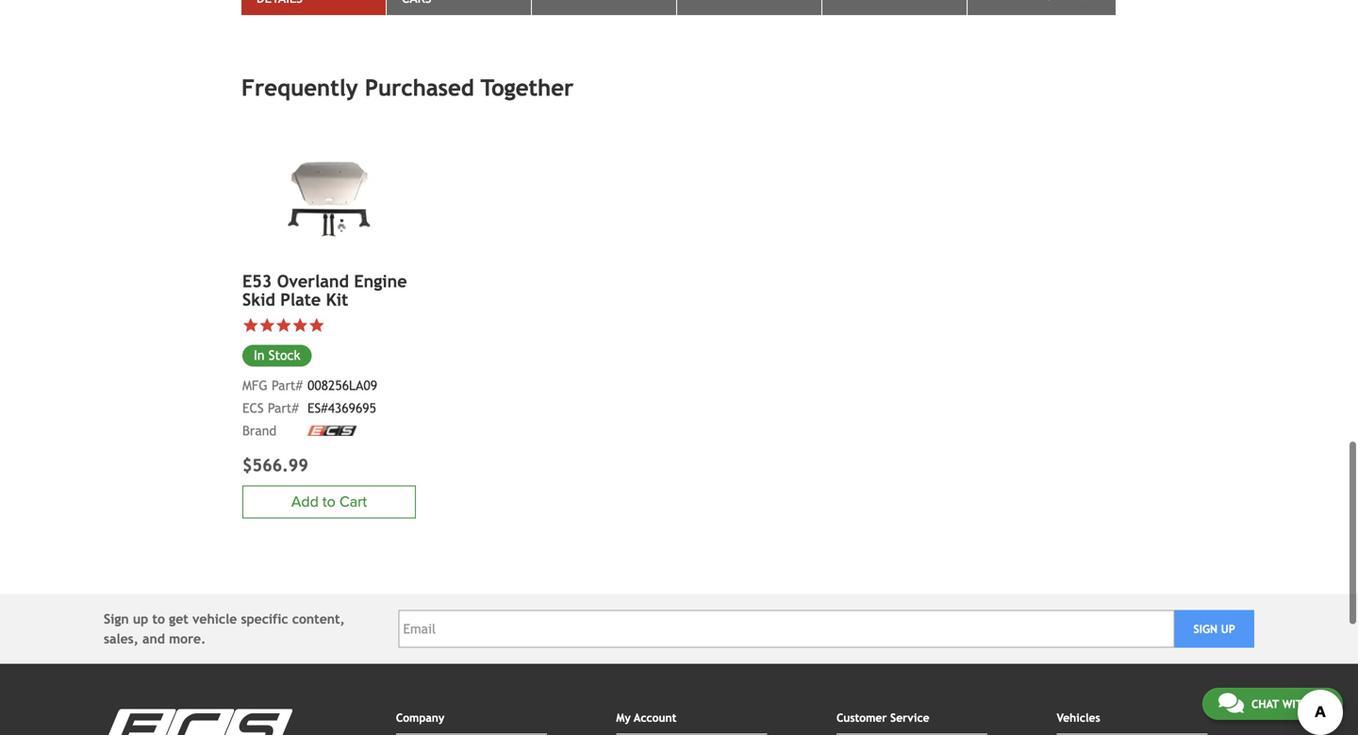 Task type: vqa. For each thing, say whether or not it's contained in the screenshot.
get
yes



Task type: describe. For each thing, give the bounding box(es) containing it.
add
[[291, 493, 319, 511]]

with
[[1283, 697, 1311, 711]]

es#4369695
[[308, 400, 376, 416]]

sign up to get vehicle specific content, sales, and more.
[[104, 611, 345, 646]]

e53 overland engine skid plate kit
[[243, 271, 407, 310]]

get
[[169, 611, 189, 626]]

my
[[617, 711, 631, 724]]

plate
[[281, 290, 321, 310]]

star image
[[243, 317, 259, 333]]

add to cart button
[[243, 485, 416, 518]]

my account
[[617, 711, 677, 724]]

frequently
[[242, 74, 358, 101]]

vehicles
[[1057, 711, 1101, 724]]

1 star image from the left
[[259, 317, 276, 333]]

chat with us
[[1252, 697, 1328, 711]]

stock
[[269, 348, 301, 363]]

chat
[[1252, 697, 1280, 711]]

1 vertical spatial part#
[[268, 400, 299, 416]]

company
[[396, 711, 445, 724]]

content,
[[292, 611, 345, 626]]

vehicle
[[193, 611, 237, 626]]

account
[[634, 711, 677, 724]]

4 star image from the left
[[309, 317, 325, 333]]

$566.99
[[243, 455, 308, 475]]

up for sign up to get vehicle specific content, sales, and more.
[[133, 611, 148, 626]]

add to cart
[[291, 493, 367, 511]]

0 vertical spatial part#
[[272, 378, 303, 393]]

in
[[254, 348, 265, 363]]

in stock
[[254, 348, 301, 363]]

ecs
[[243, 400, 264, 416]]

skid
[[243, 290, 275, 310]]

sign up button
[[1175, 610, 1255, 648]]



Task type: locate. For each thing, give the bounding box(es) containing it.
specific
[[241, 611, 288, 626]]

sign for sign up to get vehicle specific content, sales, and more.
[[104, 611, 129, 626]]

engine
[[354, 271, 407, 291]]

us
[[1314, 697, 1328, 711]]

up up and
[[133, 611, 148, 626]]

3 star image from the left
[[292, 317, 309, 333]]

purchased
[[365, 74, 474, 101]]

e53 overland engine skid plate kit image
[[243, 130, 416, 261]]

up up comments image
[[1222, 622, 1236, 635]]

brand
[[243, 423, 277, 438]]

up inside sign up button
[[1222, 622, 1236, 635]]

kit
[[326, 290, 348, 310]]

more.
[[169, 631, 206, 646]]

to inside button
[[323, 493, 336, 511]]

mfg part# 008256la09 ecs part# es#4369695 brand
[[243, 378, 378, 438]]

sign up
[[1194, 622, 1236, 635]]

customer service
[[837, 711, 930, 724]]

together
[[481, 74, 574, 101]]

part#
[[272, 378, 303, 393], [268, 400, 299, 416]]

ecs image
[[308, 426, 357, 436]]

chat with us link
[[1203, 688, 1344, 720]]

1 horizontal spatial to
[[323, 493, 336, 511]]

0 vertical spatial to
[[323, 493, 336, 511]]

part# down the stock
[[272, 378, 303, 393]]

up inside sign up to get vehicle specific content, sales, and more.
[[133, 611, 148, 626]]

mfg
[[243, 378, 268, 393]]

1 vertical spatial to
[[152, 611, 165, 626]]

cart
[[340, 493, 367, 511]]

part# right ecs
[[268, 400, 299, 416]]

1 horizontal spatial sign
[[1194, 622, 1218, 635]]

0 horizontal spatial to
[[152, 611, 165, 626]]

e53
[[243, 271, 272, 291]]

1 horizontal spatial up
[[1222, 622, 1236, 635]]

sales,
[[104, 631, 139, 646]]

2 star image from the left
[[276, 317, 292, 333]]

sign
[[104, 611, 129, 626], [1194, 622, 1218, 635]]

up
[[133, 611, 148, 626], [1222, 622, 1236, 635]]

0 horizontal spatial sign
[[104, 611, 129, 626]]

star image
[[259, 317, 276, 333], [276, 317, 292, 333], [292, 317, 309, 333], [309, 317, 325, 333]]

008256la09
[[308, 378, 378, 393]]

up for sign up
[[1222, 622, 1236, 635]]

Email email field
[[399, 610, 1175, 648]]

to left get
[[152, 611, 165, 626]]

sign for sign up
[[1194, 622, 1218, 635]]

e53 overland engine skid plate kit link
[[243, 271, 416, 310]]

and
[[143, 631, 165, 646]]

sign inside button
[[1194, 622, 1218, 635]]

0 horizontal spatial up
[[133, 611, 148, 626]]

comments image
[[1219, 692, 1245, 714]]

to inside sign up to get vehicle specific content, sales, and more.
[[152, 611, 165, 626]]

frequently purchased together
[[242, 74, 574, 101]]

to right add
[[323, 493, 336, 511]]

customer
[[837, 711, 887, 724]]

sign inside sign up to get vehicle specific content, sales, and more.
[[104, 611, 129, 626]]

overland
[[277, 271, 349, 291]]

ecs tuning image
[[104, 709, 293, 735]]

to
[[323, 493, 336, 511], [152, 611, 165, 626]]

service
[[891, 711, 930, 724]]



